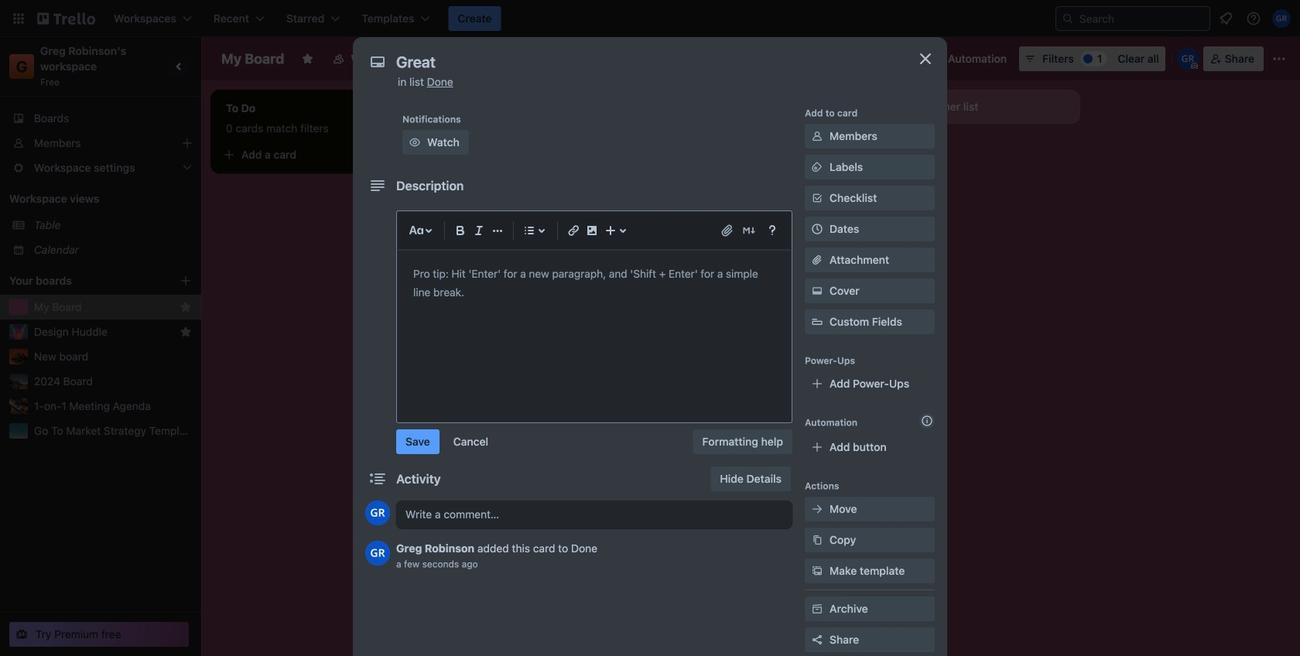 Task type: describe. For each thing, give the bounding box(es) containing it.
image image
[[583, 221, 602, 240]]

edit card image
[[835, 149, 847, 162]]

close dialog image
[[917, 50, 935, 68]]

0 notifications image
[[1217, 9, 1236, 28]]

primary element
[[0, 0, 1301, 37]]

search image
[[1062, 12, 1075, 25]]

link ⌘k image
[[565, 221, 583, 240]]

1 vertical spatial greg robinson (gregrobinson96) image
[[366, 541, 390, 566]]

attach and insert link image
[[720, 223, 736, 239]]

2 sm image from the top
[[810, 283, 825, 299]]

lists image
[[520, 221, 539, 240]]

Board name text field
[[214, 46, 292, 71]]

1 sm image from the top
[[810, 160, 825, 175]]

add board image
[[180, 275, 192, 287]]



Task type: locate. For each thing, give the bounding box(es) containing it.
star or unstar board image
[[302, 53, 314, 65]]

0 horizontal spatial greg robinson (gregrobinson96) image
[[366, 541, 390, 566]]

2 vertical spatial sm image
[[810, 564, 825, 579]]

2 starred icon image from the top
[[180, 326, 192, 338]]

create from template… image
[[396, 149, 409, 161], [836, 184, 849, 197]]

create from template… image down edit card image
[[836, 184, 849, 197]]

1 vertical spatial create from template… image
[[836, 184, 849, 197]]

greg robinson (gregrobinson96) image
[[1273, 9, 1292, 28], [366, 501, 390, 526]]

Search field
[[1075, 8, 1210, 29]]

create from template… image up the text styles "icon"
[[396, 149, 409, 161]]

your boards with 6 items element
[[9, 272, 156, 290]]

view markdown image
[[742, 223, 757, 239]]

1 vertical spatial greg robinson (gregrobinson96) image
[[366, 501, 390, 526]]

italic ⌘i image
[[470, 221, 489, 240]]

0 vertical spatial create from template… image
[[396, 149, 409, 161]]

greg robinson (gregrobinson96) image
[[1178, 48, 1199, 70], [366, 541, 390, 566]]

1 horizontal spatial greg robinson (gregrobinson96) image
[[1273, 9, 1292, 28]]

1 vertical spatial sm image
[[810, 283, 825, 299]]

editor toolbar
[[404, 218, 785, 243]]

sm image
[[927, 46, 949, 68], [810, 129, 825, 144], [407, 135, 423, 150], [810, 502, 825, 517], [810, 533, 825, 548], [810, 602, 825, 617]]

0 horizontal spatial greg robinson (gregrobinson96) image
[[366, 501, 390, 526]]

text formatting group
[[451, 221, 507, 240]]

0 vertical spatial starred icon image
[[180, 301, 192, 314]]

text styles image
[[407, 221, 426, 240]]

bold ⌘b image
[[451, 221, 470, 240]]

show menu image
[[1272, 51, 1288, 67]]

1 starred icon image from the top
[[180, 301, 192, 314]]

Main content area, start typing to enter text. text field
[[414, 265, 776, 302]]

more formatting image
[[489, 221, 507, 240]]

0 vertical spatial sm image
[[810, 160, 825, 175]]

0 vertical spatial greg robinson (gregrobinson96) image
[[1273, 9, 1292, 28]]

1 vertical spatial starred icon image
[[180, 326, 192, 338]]

None text field
[[389, 48, 900, 76]]

sm image
[[810, 160, 825, 175], [810, 283, 825, 299], [810, 564, 825, 579]]

0 horizontal spatial create from template… image
[[396, 149, 409, 161]]

starred icon image
[[180, 301, 192, 314], [180, 326, 192, 338]]

1 horizontal spatial greg robinson (gregrobinson96) image
[[1178, 48, 1199, 70]]

1 horizontal spatial create from template… image
[[836, 184, 849, 197]]

3 sm image from the top
[[810, 564, 825, 579]]

open help dialog image
[[764, 221, 782, 240]]

0 vertical spatial greg robinson (gregrobinson96) image
[[1178, 48, 1199, 70]]

open information menu image
[[1247, 11, 1262, 26]]

Write a comment text field
[[396, 501, 793, 529]]



Task type: vqa. For each thing, say whether or not it's contained in the screenshot.
the right Create from template… IMAGE
yes



